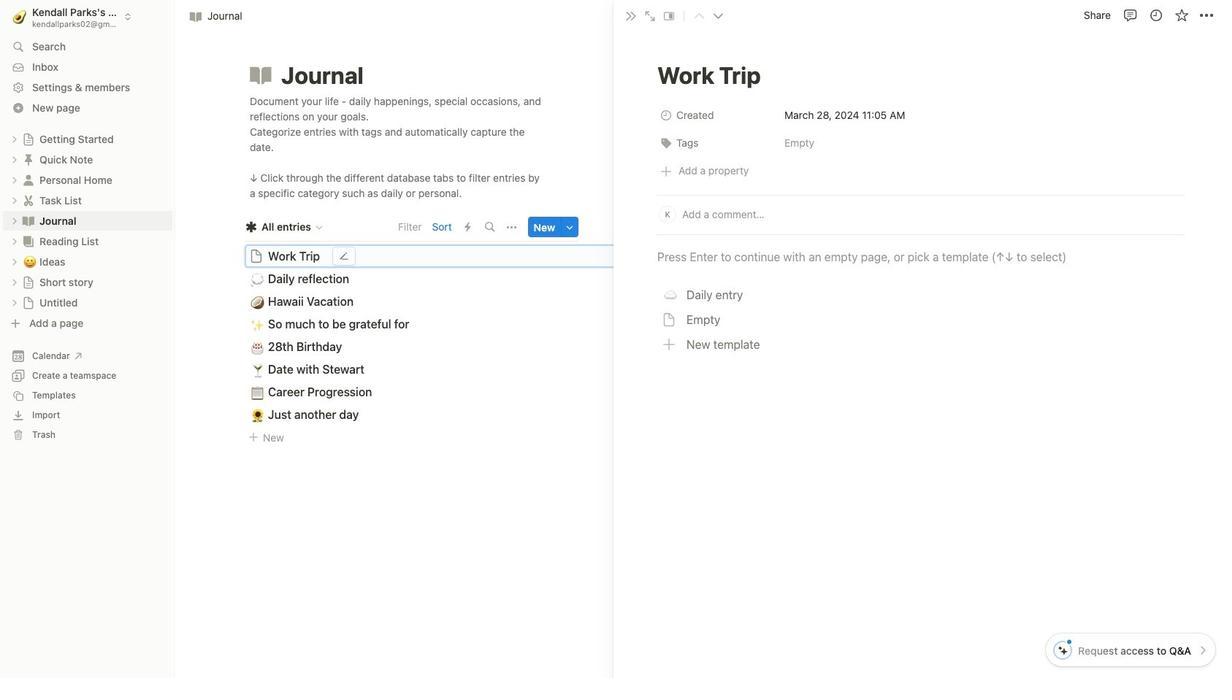 Task type: locate. For each thing, give the bounding box(es) containing it.
open image
[[10, 135, 19, 144], [10, 155, 19, 164], [10, 196, 19, 205], [10, 237, 19, 246], [10, 299, 19, 307]]

favorite image
[[1175, 8, 1189, 23], [1176, 9, 1191, 24]]

edit image
[[339, 252, 349, 262]]

1 row from the top
[[656, 103, 1185, 131]]

😀 image
[[23, 253, 37, 270]]

change page icon image
[[248, 62, 274, 88], [22, 133, 35, 146], [21, 152, 36, 167], [21, 173, 36, 187], [21, 193, 36, 208], [21, 214, 36, 228], [21, 234, 36, 249], [22, 276, 35, 289], [22, 296, 35, 309]]

create and view automations image
[[465, 222, 471, 233]]

🥑 image
[[13, 8, 27, 26]]

open in full page image
[[645, 10, 656, 22]]

1 open image from the top
[[10, 135, 19, 144]]

2 open image from the top
[[10, 155, 19, 164]]

✨ image
[[251, 315, 265, 334]]

updates image
[[1151, 9, 1165, 24]]

menu
[[656, 284, 1069, 357]]

open image
[[10, 176, 19, 185], [10, 217, 19, 225], [10, 258, 19, 266], [10, 278, 19, 287]]

📋 image
[[251, 383, 265, 402]]

🌻 image
[[251, 406, 265, 424]]

comments image
[[1124, 8, 1138, 23]]

3 open image from the top
[[10, 196, 19, 205]]

3 open image from the top
[[10, 258, 19, 266]]

1 open image from the top
[[10, 176, 19, 185]]

row
[[656, 103, 1185, 131], [656, 131, 1185, 159]]



Task type: describe. For each thing, give the bounding box(es) containing it.
🎂 image
[[251, 338, 265, 356]]

2 open image from the top
[[10, 217, 19, 225]]

previous page image
[[694, 11, 704, 21]]

4 open image from the top
[[10, 278, 19, 287]]

🥥 image
[[251, 293, 265, 311]]

🍸 image
[[251, 361, 265, 379]]

4 open image from the top
[[10, 237, 19, 246]]

close image
[[626, 10, 637, 22]]

updates image
[[1149, 8, 1164, 23]]

2 row from the top
[[656, 131, 1185, 159]]

next page image
[[713, 11, 723, 21]]

5 open image from the top
[[10, 299, 19, 307]]

page properties table
[[656, 103, 1185, 159]]

💭 image
[[251, 270, 265, 288]]



Task type: vqa. For each thing, say whether or not it's contained in the screenshot.
Open icon
yes



